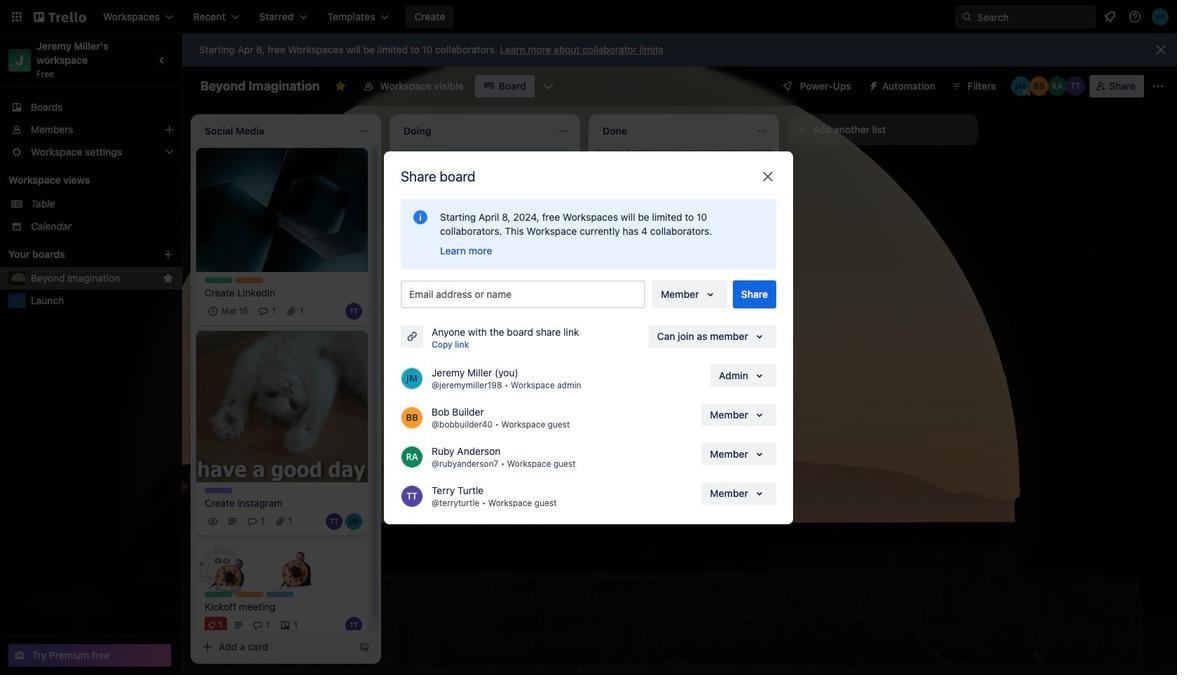 Task type: describe. For each thing, give the bounding box(es) containing it.
1 horizontal spatial terry turtle (terryturtle) image
[[401, 485, 423, 507]]

bob builder (bobbuilder40) image
[[1030, 76, 1049, 96]]

0 horizontal spatial create from template… image
[[359, 642, 370, 653]]

1 color: orange, title: none image from the top
[[236, 277, 264, 283]]

starred icon image
[[163, 273, 174, 284]]

close image
[[760, 168, 777, 185]]

open information menu image
[[1129, 10, 1143, 24]]

show menu image
[[1152, 79, 1166, 93]]

1 vertical spatial terry turtle (terryturtle) image
[[346, 303, 362, 319]]

primary element
[[0, 0, 1178, 34]]

color: bold red, title: "thoughts" element
[[404, 362, 432, 367]]

customize views image
[[542, 79, 556, 93]]

Search field
[[973, 6, 1096, 27]]

search image
[[962, 11, 973, 22]]

0 horizontal spatial ruby anderson (rubyanderson7) image
[[401, 446, 423, 468]]

1 vertical spatial ruby anderson (rubyanderson7) image
[[553, 328, 569, 345]]



Task type: vqa. For each thing, say whether or not it's contained in the screenshot.
Create from template… image to the right
yes



Task type: locate. For each thing, give the bounding box(es) containing it.
your boards with 2 items element
[[8, 246, 142, 263]]

0 vertical spatial color: orange, title: none image
[[236, 277, 264, 283]]

2 vertical spatial ruby anderson (rubyanderson7) image
[[401, 446, 423, 468]]

1 vertical spatial color: green, title: none image
[[205, 592, 233, 597]]

2 horizontal spatial ruby anderson (rubyanderson7) image
[[1048, 76, 1068, 96]]

jeremy miller (jeremymiller198) image
[[1153, 8, 1170, 25], [1012, 76, 1031, 96], [533, 328, 550, 345], [401, 367, 423, 389]]

terry turtle (terryturtle) image
[[513, 328, 530, 345], [401, 485, 423, 507], [346, 617, 362, 634]]

color: green, title: none image left color: sky, title: "sparkling" 'element'
[[205, 592, 233, 597]]

star or unstar board image
[[335, 81, 347, 92]]

Email address or name text field
[[409, 284, 643, 304]]

None checkbox
[[205, 303, 252, 319]]

None checkbox
[[448, 289, 522, 305]]

0 horizontal spatial terry turtle (terryturtle) image
[[346, 617, 362, 634]]

2 color: orange, title: none image from the top
[[236, 592, 264, 597]]

add board image
[[163, 249, 174, 260]]

1 color: green, title: none image from the top
[[205, 277, 233, 283]]

color: sky, title: "sparkling" element
[[266, 592, 294, 597]]

2 vertical spatial terry turtle (terryturtle) image
[[326, 513, 343, 530]]

bob builder (bobbuilder40) image
[[401, 406, 423, 429]]

0 horizontal spatial terry turtle (terryturtle) image
[[326, 513, 343, 530]]

2 horizontal spatial terry turtle (terryturtle) image
[[1066, 76, 1086, 96]]

back to home image
[[34, 6, 86, 28]]

color: green, title: none image for first color: orange, title: none image from the top
[[205, 277, 233, 283]]

color: green, title: none image for 1st color: orange, title: none image from the bottom
[[205, 592, 233, 597]]

color: green, title: none image right starred icon
[[205, 277, 233, 283]]

1 vertical spatial create from template… image
[[359, 642, 370, 653]]

0 vertical spatial ruby anderson (rubyanderson7) image
[[1048, 76, 1068, 96]]

0 vertical spatial color: green, title: none image
[[205, 277, 233, 283]]

2 color: green, title: none image from the top
[[205, 592, 233, 597]]

terry turtle (terryturtle) image
[[1066, 76, 1086, 96], [346, 303, 362, 319], [326, 513, 343, 530]]

1 vertical spatial color: orange, title: none image
[[236, 592, 264, 597]]

color: orange, title: none image
[[236, 277, 264, 283], [236, 592, 264, 597]]

1 horizontal spatial terry turtle (terryturtle) image
[[346, 303, 362, 319]]

color: green, title: none image
[[205, 277, 233, 283], [205, 592, 233, 597]]

sm image
[[863, 75, 883, 95]]

Board name text field
[[194, 75, 327, 97]]

create from template… image
[[757, 379, 768, 391]]

0 vertical spatial terry turtle (terryturtle) image
[[513, 328, 530, 345]]

color: purple, title: none image
[[205, 488, 233, 494]]

1 horizontal spatial create from template… image
[[558, 422, 569, 433]]

jeremy miller (jeremymiller198) image
[[346, 513, 362, 530]]

1 vertical spatial terry turtle (terryturtle) image
[[401, 485, 423, 507]]

create from template… image
[[558, 422, 569, 433], [359, 642, 370, 653]]

0 vertical spatial create from template… image
[[558, 422, 569, 433]]

0 vertical spatial terry turtle (terryturtle) image
[[1066, 76, 1086, 96]]

0 notifications image
[[1102, 8, 1119, 25]]

2 vertical spatial terry turtle (terryturtle) image
[[346, 617, 362, 634]]

1 horizontal spatial ruby anderson (rubyanderson7) image
[[553, 328, 569, 345]]

2 horizontal spatial terry turtle (terryturtle) image
[[513, 328, 530, 345]]

ruby anderson (rubyanderson7) image
[[1048, 76, 1068, 96], [553, 328, 569, 345], [401, 446, 423, 468]]



